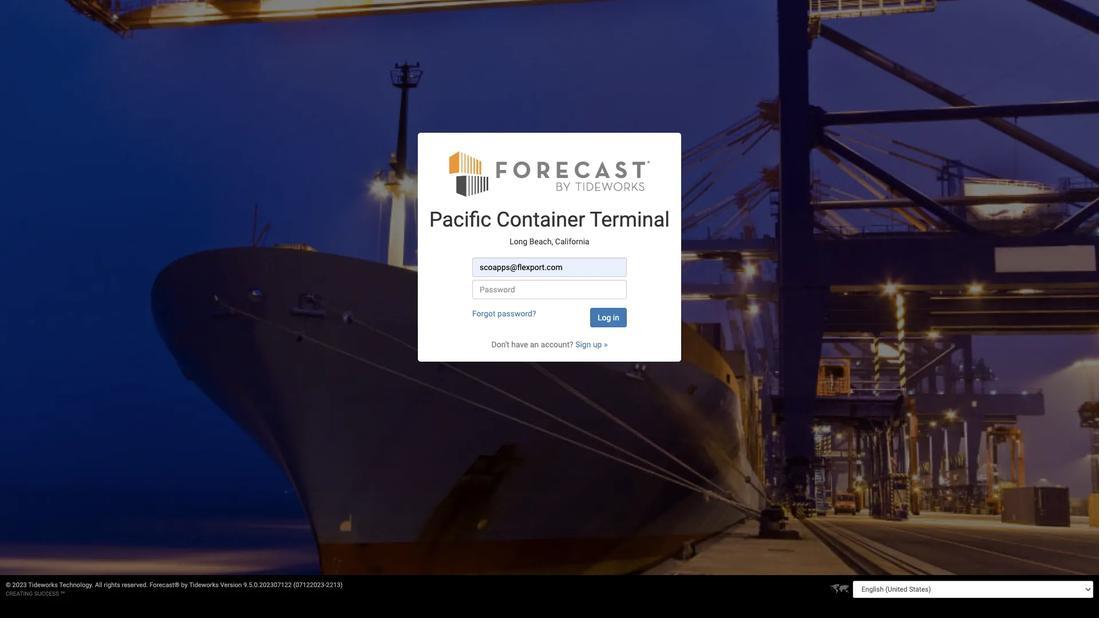 Task type: locate. For each thing, give the bounding box(es) containing it.
sign
[[575, 340, 591, 349]]

container
[[497, 208, 585, 232]]

beach,
[[529, 237, 553, 246]]

an
[[530, 340, 539, 349]]

forgot password? log in
[[472, 309, 619, 322]]

tideworks up the success
[[28, 582, 58, 589]]

2023
[[12, 582, 27, 589]]

long
[[510, 237, 527, 246]]

sign up » link
[[575, 340, 608, 349]]

©
[[6, 582, 11, 589]]

log in button
[[590, 308, 627, 327]]

℠
[[60, 591, 65, 597]]

forgot password? link
[[472, 309, 536, 318]]

1 tideworks from the left
[[28, 582, 58, 589]]

0 horizontal spatial tideworks
[[28, 582, 58, 589]]

log
[[598, 313, 611, 322]]

password?
[[498, 309, 536, 318]]

Password password field
[[472, 280, 627, 299]]

reserved.
[[122, 582, 148, 589]]

tideworks right by
[[189, 582, 219, 589]]

forecast® by tideworks image
[[449, 150, 650, 198]]

don't have an account? sign up »
[[491, 340, 608, 349]]

Email or username text field
[[472, 258, 627, 277]]

1 horizontal spatial tideworks
[[189, 582, 219, 589]]

rights
[[104, 582, 120, 589]]

tideworks
[[28, 582, 58, 589], [189, 582, 219, 589]]

account?
[[541, 340, 573, 349]]

version
[[220, 582, 242, 589]]

9.5.0.202307122
[[243, 582, 292, 589]]



Task type: describe. For each thing, give the bounding box(es) containing it.
pacific
[[429, 208, 491, 232]]

forecast®
[[150, 582, 180, 589]]

don't
[[491, 340, 509, 349]]

up
[[593, 340, 602, 349]]

(07122023-
[[293, 582, 326, 589]]

forgot
[[472, 309, 496, 318]]

have
[[511, 340, 528, 349]]

© 2023 tideworks technology. all rights reserved. forecast® by tideworks version 9.5.0.202307122 (07122023-2213) creating success ℠
[[6, 582, 343, 597]]

»
[[604, 340, 608, 349]]

by
[[181, 582, 188, 589]]

all
[[95, 582, 102, 589]]

california
[[555, 237, 589, 246]]

success
[[34, 591, 59, 597]]

pacific container terminal long beach, california
[[429, 208, 670, 246]]

technology.
[[59, 582, 93, 589]]

terminal
[[590, 208, 670, 232]]

creating
[[6, 591, 33, 597]]

in
[[613, 313, 619, 322]]

2 tideworks from the left
[[189, 582, 219, 589]]

2213)
[[326, 582, 343, 589]]



